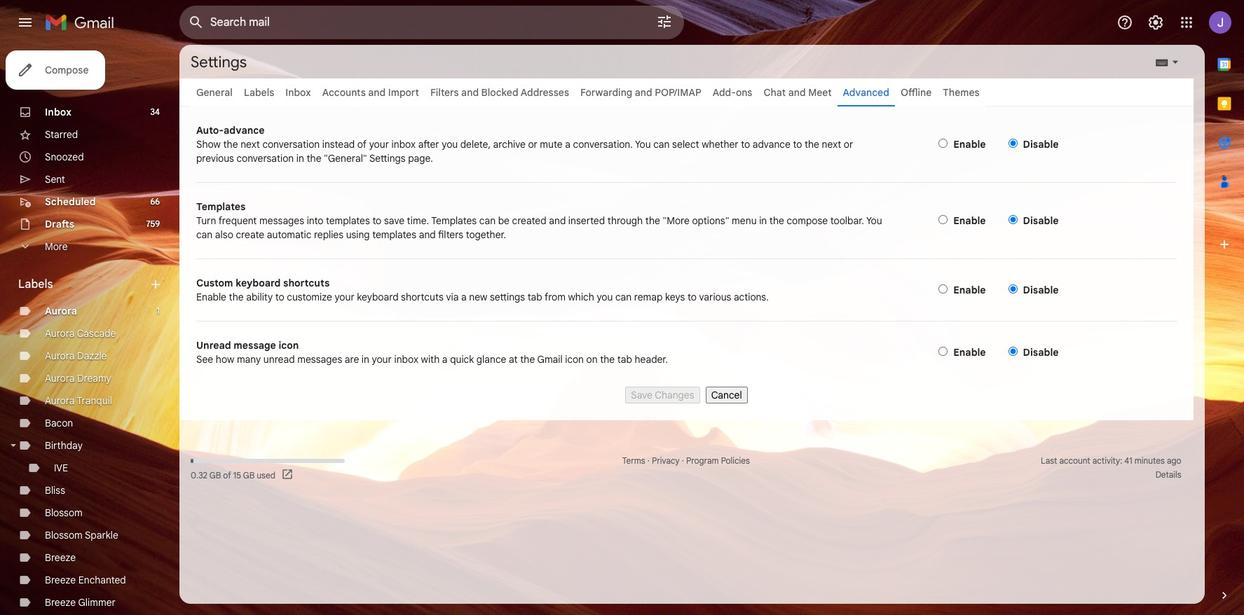 Task type: describe. For each thing, give the bounding box(es) containing it.
are
[[345, 353, 359, 366]]

forwarding and pop/imap
[[580, 86, 701, 99]]

0 horizontal spatial templates
[[196, 200, 246, 213]]

settings image
[[1147, 14, 1164, 31]]

minutes
[[1135, 456, 1165, 466]]

select
[[672, 138, 699, 151]]

you inside 'auto-advance show the next conversation instead of your inbox after you delete, archive or mute a conversation. you can select whether to advance to the next or previous conversation in the "general" settings page.'
[[442, 138, 458, 151]]

breeze glimmer link
[[45, 596, 116, 609]]

disable radio for enable the ability to customize your keyboard shortcuts via a new settings tab from which you can remap keys to various actions.
[[1008, 285, 1017, 294]]

meet
[[808, 86, 832, 99]]

auto-advance show the next conversation instead of your inbox after you delete, archive or mute a conversation. you can select whether to advance to the next or previous conversation in the "general" settings page.
[[196, 124, 853, 165]]

addresses
[[521, 86, 569, 99]]

0 horizontal spatial inbox link
[[45, 106, 71, 118]]

various
[[699, 291, 731, 303]]

add-ons
[[713, 86, 752, 99]]

disable radio for see how many unread messages are in your inbox with a quick glance at the gmail icon on the tab header.
[[1008, 347, 1017, 356]]

aurora for aurora link
[[45, 305, 77, 318]]

disable for to
[[1023, 138, 1059, 151]]

save changes button
[[625, 387, 700, 404]]

3 enable radio from the top
[[939, 347, 948, 356]]

blossom for blossom link
[[45, 507, 83, 519]]

to right ability
[[275, 291, 284, 303]]

birthday
[[45, 439, 83, 452]]

0.32 gb of 15 gb used
[[191, 470, 275, 480]]

can inside 'auto-advance show the next conversation instead of your inbox after you delete, archive or mute a conversation. you can select whether to advance to the next or previous conversation in the "general" settings page.'
[[653, 138, 670, 151]]

custom keyboard shortcuts enable the ability to customize your keyboard shortcuts via a new settings tab from which you can remap keys to various actions.
[[196, 277, 769, 303]]

frequent
[[218, 214, 257, 227]]

the left "general" at left
[[307, 152, 321, 165]]

and for filters
[[461, 86, 479, 99]]

via
[[446, 291, 459, 303]]

aurora dazzle
[[45, 350, 107, 362]]

4 disable from the top
[[1023, 346, 1059, 359]]

details link
[[1156, 470, 1181, 480]]

privacy link
[[652, 456, 680, 466]]

drafts link
[[45, 218, 74, 231]]

Search mail text field
[[210, 15, 617, 29]]

aurora for aurora dazzle
[[45, 350, 75, 362]]

2 or from the left
[[844, 138, 853, 151]]

Enable radio
[[939, 139, 948, 148]]

automatic
[[267, 228, 311, 241]]

themes link
[[943, 86, 980, 99]]

tab inside unread message icon see how many unread messages are in your inbox with a quick glance at the gmail icon on the tab header.
[[617, 353, 632, 366]]

last account activity: 41 minutes ago details
[[1041, 456, 1181, 480]]

see
[[196, 353, 213, 366]]

0 horizontal spatial keyboard
[[236, 277, 281, 289]]

enable radio for you
[[939, 215, 948, 224]]

starred
[[45, 128, 78, 141]]

enable for unread message icon see how many unread messages are in your inbox with a quick glance at the gmail icon on the tab header.
[[953, 346, 986, 359]]

using
[[346, 228, 370, 241]]

page.
[[408, 152, 433, 165]]

breeze for breeze enchanted
[[45, 574, 76, 587]]

enable radio for actions.
[[939, 285, 948, 294]]

0.32
[[191, 470, 207, 480]]

1 · from the left
[[647, 456, 650, 466]]

forwarding and pop/imap link
[[580, 86, 701, 99]]

aurora cascade
[[45, 327, 116, 340]]

templates turn frequent messages into templates to save time. templates can be created and inserted through the "more options" menu in the compose toolbar. you can also create automatic replies using templates and filters together.
[[196, 200, 882, 241]]

through
[[608, 214, 643, 227]]

import
[[388, 86, 419, 99]]

terms link
[[622, 456, 645, 466]]

ago
[[1167, 456, 1181, 466]]

aurora for aurora tranquil
[[45, 395, 75, 407]]

enable for templates turn frequent messages into templates to save time. templates can be created and inserted through the "more options" menu in the compose toolbar. you can also create automatic replies using templates and filters together.
[[953, 214, 986, 227]]

blossom sparkle
[[45, 529, 118, 542]]

navigation containing save changes
[[196, 383, 1177, 404]]

terms
[[622, 456, 645, 466]]

can down turn
[[196, 228, 213, 241]]

also
[[215, 228, 233, 241]]

41
[[1124, 456, 1132, 466]]

in inside unread message icon see how many unread messages are in your inbox with a quick glance at the gmail icon on the tab header.
[[362, 353, 369, 366]]

bliss link
[[45, 484, 65, 497]]

offline
[[901, 86, 932, 99]]

in inside 'auto-advance show the next conversation instead of your inbox after you delete, archive or mute a conversation. you can select whether to advance to the next or previous conversation in the "general" settings page.'
[[296, 152, 304, 165]]

be
[[498, 214, 510, 227]]

sent link
[[45, 173, 65, 186]]

blossom link
[[45, 507, 83, 519]]

0 vertical spatial inbox link
[[285, 86, 311, 99]]

unread
[[263, 353, 295, 366]]

disable radio for show the next conversation instead of your inbox after you delete, archive or mute a conversation. you can select whether to advance to the next or previous conversation in the "general" settings page.
[[1008, 139, 1017, 148]]

toolbar.
[[830, 214, 864, 227]]

disable for you
[[1023, 214, 1059, 227]]

bacon
[[45, 417, 73, 430]]

1 horizontal spatial shortcuts
[[401, 291, 444, 303]]

gmail image
[[45, 8, 121, 36]]

add-ons link
[[713, 86, 752, 99]]

search mail image
[[184, 10, 209, 35]]

and for forwarding
[[635, 86, 652, 99]]

last
[[1041, 456, 1057, 466]]

themes
[[943, 86, 980, 99]]

conversation.
[[573, 138, 633, 151]]

into
[[307, 214, 323, 227]]

activity:
[[1093, 456, 1122, 466]]

1 horizontal spatial templates
[[431, 214, 477, 227]]

many
[[237, 353, 261, 366]]

follow link to manage storage image
[[281, 468, 295, 482]]

aurora dazzle link
[[45, 350, 107, 362]]

labels heading
[[18, 278, 149, 292]]

to down chat and meet
[[793, 138, 802, 151]]

scheduled link
[[45, 196, 96, 208]]

advanced
[[843, 86, 889, 99]]

privacy
[[652, 456, 680, 466]]

cancel
[[711, 389, 742, 402]]

actions.
[[734, 291, 769, 303]]

footer containing terms
[[179, 454, 1194, 482]]

34
[[150, 107, 160, 117]]

15
[[233, 470, 241, 480]]

a inside custom keyboard shortcuts enable the ability to customize your keyboard shortcuts via a new settings tab from which you can remap keys to various actions.
[[461, 291, 467, 303]]

66
[[150, 196, 160, 207]]

2 next from the left
[[822, 138, 841, 151]]

terms · privacy · program policies
[[622, 456, 750, 466]]

previous
[[196, 152, 234, 165]]

remap
[[634, 291, 663, 303]]

dreamy
[[77, 372, 111, 385]]

policies
[[721, 456, 750, 466]]

breeze for breeze glimmer
[[45, 596, 76, 609]]

unread
[[196, 339, 231, 352]]

select input tool image
[[1171, 56, 1180, 67]]

the left compose
[[769, 214, 784, 227]]

changes
[[655, 389, 694, 402]]

your inside unread message icon see how many unread messages are in your inbox with a quick glance at the gmail icon on the tab header.
[[372, 353, 392, 366]]

messages inside unread message icon see how many unread messages are in your inbox with a quick glance at the gmail icon on the tab header.
[[297, 353, 342, 366]]

aurora cascade link
[[45, 327, 116, 340]]



Task type: vqa. For each thing, say whether or not it's contained in the screenshot.
tenth NOT IMPORTANT switch from the bottom
no



Task type: locate. For each thing, give the bounding box(es) containing it.
1 horizontal spatial templates
[[372, 228, 416, 241]]

can left remap
[[615, 291, 632, 303]]

icon left on
[[565, 353, 584, 366]]

2 disable from the top
[[1023, 214, 1059, 227]]

tranquil
[[77, 395, 112, 407]]

1 vertical spatial disable radio
[[1008, 347, 1017, 356]]

cascade
[[77, 327, 116, 340]]

disable
[[1023, 138, 1059, 151], [1023, 214, 1059, 227], [1023, 284, 1059, 296], [1023, 346, 1059, 359]]

and right created
[[549, 214, 566, 227]]

you right after
[[442, 138, 458, 151]]

which
[[568, 291, 594, 303]]

breeze glimmer
[[45, 596, 116, 609]]

the right at at the left
[[520, 353, 535, 366]]

1 disable radio from the top
[[1008, 215, 1017, 224]]

breeze down breeze 'link'
[[45, 574, 76, 587]]

1 vertical spatial shortcuts
[[401, 291, 444, 303]]

1 vertical spatial you
[[597, 291, 613, 303]]

inbox link up starred 'link'
[[45, 106, 71, 118]]

1 horizontal spatial inbox link
[[285, 86, 311, 99]]

can up together.
[[479, 214, 496, 227]]

your right are
[[372, 353, 392, 366]]

a inside unread message icon see how many unread messages are in your inbox with a quick glance at the gmail icon on the tab header.
[[442, 353, 448, 366]]

and left the pop/imap
[[635, 86, 652, 99]]

1 vertical spatial in
[[759, 214, 767, 227]]

or left the mute
[[528, 138, 537, 151]]

3 aurora from the top
[[45, 350, 75, 362]]

0 vertical spatial shortcuts
[[283, 277, 330, 289]]

1 vertical spatial blossom
[[45, 529, 83, 542]]

shortcuts up customize
[[283, 277, 330, 289]]

0 vertical spatial inbox
[[285, 86, 311, 99]]

2 vertical spatial breeze
[[45, 596, 76, 609]]

0 vertical spatial labels
[[244, 86, 274, 99]]

1 vertical spatial templates
[[431, 214, 477, 227]]

the inside custom keyboard shortcuts enable the ability to customize your keyboard shortcuts via a new settings tab from which you can remap keys to various actions.
[[229, 291, 244, 303]]

on
[[586, 353, 598, 366]]

aurora tranquil
[[45, 395, 112, 407]]

0 vertical spatial icon
[[279, 339, 299, 352]]

0 vertical spatial messages
[[259, 214, 304, 227]]

1 horizontal spatial tab
[[617, 353, 632, 366]]

chat
[[764, 86, 786, 99]]

gb right 15 at the bottom left of page
[[243, 470, 255, 480]]

you right the which in the left top of the page
[[597, 291, 613, 303]]

next down meet
[[822, 138, 841, 151]]

breeze enchanted link
[[45, 574, 126, 587]]

1
[[157, 306, 160, 316]]

0 horizontal spatial labels
[[18, 278, 53, 292]]

inbox left with on the bottom
[[394, 353, 418, 366]]

aurora for aurora dreamy
[[45, 372, 75, 385]]

tab left from
[[528, 291, 542, 303]]

shortcuts
[[283, 277, 330, 289], [401, 291, 444, 303]]

compose
[[45, 64, 89, 76]]

0 vertical spatial disable radio
[[1008, 139, 1017, 148]]

1 vertical spatial messages
[[297, 353, 342, 366]]

breeze down breeze enchanted
[[45, 596, 76, 609]]

of inside footer
[[223, 470, 231, 480]]

inbox up starred 'link'
[[45, 106, 71, 118]]

1 aurora from the top
[[45, 305, 77, 318]]

inbox up page. on the top left of the page
[[391, 138, 416, 151]]

759
[[146, 219, 160, 229]]

1 horizontal spatial ·
[[682, 456, 684, 466]]

how
[[216, 353, 234, 366]]

in left "general" at left
[[296, 152, 304, 165]]

inbox right labels link at the top of page
[[285, 86, 311, 99]]

0 vertical spatial settings
[[191, 52, 247, 71]]

templates
[[326, 214, 370, 227], [372, 228, 416, 241]]

keyboard up ability
[[236, 277, 281, 289]]

2 gb from the left
[[243, 470, 255, 480]]

inserted
[[568, 214, 605, 227]]

you inside 'auto-advance show the next conversation instead of your inbox after you delete, archive or mute a conversation. you can select whether to advance to the next or previous conversation in the "general" settings page.'
[[635, 138, 651, 151]]

aurora up aurora dreamy
[[45, 350, 75, 362]]

2 vertical spatial a
[[442, 353, 448, 366]]

messages up automatic
[[259, 214, 304, 227]]

to left save
[[372, 214, 382, 227]]

inbox inside unread message icon see how many unread messages are in your inbox with a quick glance at the gmail icon on the tab header.
[[394, 353, 418, 366]]

filters and blocked addresses
[[430, 86, 569, 99]]

a right the mute
[[565, 138, 571, 151]]

messages
[[259, 214, 304, 227], [297, 353, 342, 366]]

1 vertical spatial keyboard
[[357, 291, 398, 303]]

your for customize
[[335, 291, 354, 303]]

gmail
[[537, 353, 563, 366]]

inbox
[[391, 138, 416, 151], [394, 353, 418, 366]]

1 horizontal spatial a
[[461, 291, 467, 303]]

your inside custom keyboard shortcuts enable the ability to customize your keyboard shortcuts via a new settings tab from which you can remap keys to various actions.
[[335, 291, 354, 303]]

message
[[234, 339, 276, 352]]

settings left page. on the top left of the page
[[369, 152, 406, 165]]

your inside 'auto-advance show the next conversation instead of your inbox after you delete, archive or mute a conversation. you can select whether to advance to the next or previous conversation in the "general" settings page.'
[[369, 138, 389, 151]]

0 vertical spatial enable radio
[[939, 215, 948, 224]]

labels up aurora link
[[18, 278, 53, 292]]

0 horizontal spatial a
[[442, 353, 448, 366]]

1 disable from the top
[[1023, 138, 1059, 151]]

2 enable radio from the top
[[939, 285, 948, 294]]

1 disable radio from the top
[[1008, 139, 1017, 148]]

1 vertical spatial templates
[[372, 228, 416, 241]]

compose button
[[6, 50, 105, 90]]

accounts
[[322, 86, 366, 99]]

can inside custom keyboard shortcuts enable the ability to customize your keyboard shortcuts via a new settings tab from which you can remap keys to various actions.
[[615, 291, 632, 303]]

1 horizontal spatial next
[[822, 138, 841, 151]]

0 vertical spatial keyboard
[[236, 277, 281, 289]]

breeze link
[[45, 552, 76, 564]]

1 vertical spatial inbox
[[394, 353, 418, 366]]

create
[[236, 228, 264, 241]]

sparkle
[[85, 529, 118, 542]]

inbox link right labels link at the top of page
[[285, 86, 311, 99]]

Disable radio
[[1008, 139, 1017, 148], [1008, 285, 1017, 294]]

icon up unread
[[279, 339, 299, 352]]

breeze for breeze 'link'
[[45, 552, 76, 564]]

1 horizontal spatial icon
[[565, 353, 584, 366]]

0 vertical spatial templates
[[326, 214, 370, 227]]

2 disable radio from the top
[[1008, 347, 1017, 356]]

2 blossom from the top
[[45, 529, 83, 542]]

filters and blocked addresses link
[[430, 86, 569, 99]]

1 horizontal spatial you
[[597, 291, 613, 303]]

bacon link
[[45, 417, 73, 430]]

0 vertical spatial breeze
[[45, 552, 76, 564]]

0 horizontal spatial of
[[223, 470, 231, 480]]

new
[[469, 291, 487, 303]]

to
[[741, 138, 750, 151], [793, 138, 802, 151], [372, 214, 382, 227], [275, 291, 284, 303], [688, 291, 697, 303]]

1 horizontal spatial of
[[357, 138, 367, 151]]

or down "advanced" link on the right
[[844, 138, 853, 151]]

1 vertical spatial labels
[[18, 278, 53, 292]]

the left ability
[[229, 291, 244, 303]]

advanced search options image
[[650, 8, 678, 36]]

conversation right the 'previous'
[[237, 152, 294, 165]]

you inside custom keyboard shortcuts enable the ability to customize your keyboard shortcuts via a new settings tab from which you can remap keys to various actions.
[[597, 291, 613, 303]]

of inside 'auto-advance show the next conversation instead of your inbox after you delete, archive or mute a conversation. you can select whether to advance to the next or previous conversation in the "general" settings page.'
[[357, 138, 367, 151]]

together.
[[466, 228, 506, 241]]

2 · from the left
[[682, 456, 684, 466]]

disable for actions.
[[1023, 284, 1059, 296]]

whether
[[702, 138, 739, 151]]

3 disable from the top
[[1023, 284, 1059, 296]]

the left '"more'
[[645, 214, 660, 227]]

1 vertical spatial your
[[335, 291, 354, 303]]

gb right "0.32"
[[209, 470, 221, 480]]

blossom
[[45, 507, 83, 519], [45, 529, 83, 542]]

0 horizontal spatial shortcuts
[[283, 277, 330, 289]]

and for chat
[[788, 86, 806, 99]]

0 vertical spatial you
[[635, 138, 651, 151]]

1 horizontal spatial or
[[844, 138, 853, 151]]

and down time.
[[419, 228, 436, 241]]

can
[[653, 138, 670, 151], [479, 214, 496, 227], [196, 228, 213, 241], [615, 291, 632, 303]]

aurora for aurora cascade
[[45, 327, 75, 340]]

1 vertical spatial inbox
[[45, 106, 71, 118]]

more
[[45, 240, 68, 253]]

settings inside 'auto-advance show the next conversation instead of your inbox after you delete, archive or mute a conversation. you can select whether to advance to the next or previous conversation in the "general" settings page.'
[[369, 152, 406, 165]]

templates
[[196, 200, 246, 213], [431, 214, 477, 227]]

keyboard down using
[[357, 291, 398, 303]]

0 horizontal spatial advance
[[224, 124, 265, 137]]

compose
[[787, 214, 828, 227]]

in inside templates turn frequent messages into templates to save time. templates can be created and inserted through the "more options" menu in the compose toolbar. you can also create automatic replies using templates and filters together.
[[759, 214, 767, 227]]

5 aurora from the top
[[45, 395, 75, 407]]

blossom down blossom link
[[45, 529, 83, 542]]

0 vertical spatial advance
[[224, 124, 265, 137]]

None search field
[[179, 6, 684, 39]]

labels right general
[[244, 86, 274, 99]]

and left import
[[368, 86, 386, 99]]

save changes
[[631, 389, 694, 402]]

offline link
[[901, 86, 932, 99]]

the up the 'previous'
[[223, 138, 238, 151]]

disable radio for turn frequent messages into templates to save time. templates can be created and inserted through the "more options" menu in the compose toolbar. you can also create automatic replies using templates and filters together.
[[1008, 215, 1017, 224]]

aurora down aurora dazzle link
[[45, 372, 75, 385]]

of up "general" at left
[[357, 138, 367, 151]]

1 horizontal spatial labels
[[244, 86, 274, 99]]

support image
[[1117, 14, 1133, 31]]

program
[[686, 456, 719, 466]]

1 horizontal spatial gb
[[243, 470, 255, 480]]

to right whether
[[741, 138, 750, 151]]

pop/imap
[[655, 86, 701, 99]]

1 horizontal spatial keyboard
[[357, 291, 398, 303]]

aurora down aurora link
[[45, 327, 75, 340]]

aurora up bacon
[[45, 395, 75, 407]]

2 vertical spatial your
[[372, 353, 392, 366]]

birthday link
[[45, 439, 83, 452]]

0 vertical spatial inbox
[[391, 138, 416, 151]]

shortcuts left the via
[[401, 291, 444, 303]]

inbox inside labels navigation
[[45, 106, 71, 118]]

blocked
[[481, 86, 518, 99]]

1 enable radio from the top
[[939, 215, 948, 224]]

2 vertical spatial in
[[362, 353, 369, 366]]

replies
[[314, 228, 344, 241]]

0 horizontal spatial you
[[442, 138, 458, 151]]

main menu image
[[17, 14, 34, 31]]

your right instead
[[369, 138, 389, 151]]

1 vertical spatial enable radio
[[939, 285, 948, 294]]

and for accounts
[[368, 86, 386, 99]]

labels navigation
[[0, 45, 179, 615]]

advance right whether
[[753, 138, 790, 151]]

from
[[545, 291, 566, 303]]

2 vertical spatial enable radio
[[939, 347, 948, 356]]

0 horizontal spatial or
[[528, 138, 537, 151]]

details
[[1156, 470, 1181, 480]]

4 aurora from the top
[[45, 372, 75, 385]]

1 vertical spatial tab
[[617, 353, 632, 366]]

templates up turn
[[196, 200, 246, 213]]

of left 15 at the bottom left of page
[[223, 470, 231, 480]]

created
[[512, 214, 546, 227]]

1 vertical spatial disable radio
[[1008, 285, 1017, 294]]

0 horizontal spatial inbox
[[45, 106, 71, 118]]

0 vertical spatial you
[[442, 138, 458, 151]]

aurora link
[[45, 305, 77, 318]]

a right with on the bottom
[[442, 353, 448, 366]]

1 vertical spatial icon
[[565, 353, 584, 366]]

1 vertical spatial advance
[[753, 138, 790, 151]]

Enable radio
[[939, 215, 948, 224], [939, 285, 948, 294], [939, 347, 948, 356]]

enable inside custom keyboard shortcuts enable the ability to customize your keyboard shortcuts via a new settings tab from which you can remap keys to various actions.
[[196, 291, 226, 303]]

labels for labels link at the top of page
[[244, 86, 274, 99]]

1 vertical spatial a
[[461, 291, 467, 303]]

advance up the 'previous'
[[224, 124, 265, 137]]

ons
[[736, 86, 752, 99]]

1 vertical spatial breeze
[[45, 574, 76, 587]]

ive link
[[54, 462, 68, 475]]

you right the conversation.
[[635, 138, 651, 151]]

1 next from the left
[[240, 138, 260, 151]]

conversation left instead
[[262, 138, 320, 151]]

tab list
[[1205, 45, 1244, 565]]

quick
[[450, 353, 474, 366]]

tab inside custom keyboard shortcuts enable the ability to customize your keyboard shortcuts via a new settings tab from which you can remap keys to various actions.
[[528, 291, 542, 303]]

gb
[[209, 470, 221, 480], [243, 470, 255, 480]]

1 or from the left
[[528, 138, 537, 151]]

2 breeze from the top
[[45, 574, 76, 587]]

1 horizontal spatial inbox
[[285, 86, 311, 99]]

your for of
[[369, 138, 389, 151]]

options"
[[692, 214, 729, 227]]

"general"
[[324, 152, 367, 165]]

and right chat
[[788, 86, 806, 99]]

"more
[[663, 214, 690, 227]]

or
[[528, 138, 537, 151], [844, 138, 853, 151]]

turn
[[196, 214, 216, 227]]

enable for auto-advance show the next conversation instead of your inbox after you delete, archive or mute a conversation. you can select whether to advance to the next or previous conversation in the "general" settings page.
[[953, 138, 986, 151]]

your right customize
[[335, 291, 354, 303]]

0 vertical spatial your
[[369, 138, 389, 151]]

0 horizontal spatial settings
[[191, 52, 247, 71]]

templates up using
[[326, 214, 370, 227]]

3 breeze from the top
[[45, 596, 76, 609]]

1 horizontal spatial you
[[866, 214, 882, 227]]

labels inside navigation
[[18, 278, 53, 292]]

enable for custom keyboard shortcuts enable the ability to customize your keyboard shortcuts via a new settings tab from which you can remap keys to various actions.
[[953, 284, 986, 296]]

0 vertical spatial of
[[357, 138, 367, 151]]

tab left header.
[[617, 353, 632, 366]]

1 vertical spatial of
[[223, 470, 231, 480]]

0 vertical spatial a
[[565, 138, 571, 151]]

glimmer
[[78, 596, 116, 609]]

1 vertical spatial conversation
[[237, 152, 294, 165]]

sent
[[45, 173, 65, 186]]

1 vertical spatial inbox link
[[45, 106, 71, 118]]

with
[[421, 353, 440, 366]]

in
[[296, 152, 304, 165], [759, 214, 767, 227], [362, 353, 369, 366]]

inbox
[[285, 86, 311, 99], [45, 106, 71, 118]]

0 horizontal spatial gb
[[209, 470, 221, 480]]

labels for labels heading
[[18, 278, 53, 292]]

0 vertical spatial conversation
[[262, 138, 320, 151]]

0 horizontal spatial you
[[635, 138, 651, 151]]

1 blossom from the top
[[45, 507, 83, 519]]

0 horizontal spatial next
[[240, 138, 260, 151]]

bliss
[[45, 484, 65, 497]]

program policies link
[[686, 456, 750, 466]]

to inside templates turn frequent messages into templates to save time. templates can be created and inserted through the "more options" menu in the compose toolbar. you can also create automatic replies using templates and filters together.
[[372, 214, 382, 227]]

mute
[[540, 138, 563, 151]]

0 vertical spatial templates
[[196, 200, 246, 213]]

navigation
[[196, 383, 1177, 404]]

1 horizontal spatial in
[[362, 353, 369, 366]]

advance
[[224, 124, 265, 137], [753, 138, 790, 151]]

a inside 'auto-advance show the next conversation instead of your inbox after you delete, archive or mute a conversation. you can select whether to advance to the next or previous conversation in the "general" settings page.'
[[565, 138, 571, 151]]

0 horizontal spatial templates
[[326, 214, 370, 227]]

filters
[[430, 86, 459, 99]]

0 vertical spatial disable radio
[[1008, 215, 1017, 224]]

templates up filters
[[431, 214, 477, 227]]

forwarding
[[580, 86, 632, 99]]

blossom down bliss link on the left bottom
[[45, 507, 83, 519]]

0 vertical spatial tab
[[528, 291, 542, 303]]

chat and meet link
[[764, 86, 832, 99]]

1 horizontal spatial advance
[[753, 138, 790, 151]]

breeze
[[45, 552, 76, 564], [45, 574, 76, 587], [45, 596, 76, 609]]

breeze down blossom sparkle 'link'
[[45, 552, 76, 564]]

Disable radio
[[1008, 215, 1017, 224], [1008, 347, 1017, 356]]

inbox inside 'auto-advance show the next conversation instead of your inbox after you delete, archive or mute a conversation. you can select whether to advance to the next or previous conversation in the "general" settings page.'
[[391, 138, 416, 151]]

the down meet
[[805, 138, 819, 151]]

2 horizontal spatial a
[[565, 138, 571, 151]]

snoozed
[[45, 151, 84, 163]]

0 horizontal spatial tab
[[528, 291, 542, 303]]

at
[[509, 353, 518, 366]]

next right show
[[240, 138, 260, 151]]

to right keys
[[688, 291, 697, 303]]

· right "terms" link
[[647, 456, 650, 466]]

·
[[647, 456, 650, 466], [682, 456, 684, 466]]

a right the via
[[461, 291, 467, 303]]

0 horizontal spatial in
[[296, 152, 304, 165]]

settings up general
[[191, 52, 247, 71]]

2 disable radio from the top
[[1008, 285, 1017, 294]]

0 vertical spatial in
[[296, 152, 304, 165]]

footer
[[179, 454, 1194, 482]]

messages left are
[[297, 353, 342, 366]]

can left select
[[653, 138, 670, 151]]

you right toolbar.
[[866, 214, 882, 227]]

0 horizontal spatial icon
[[279, 339, 299, 352]]

the right on
[[600, 353, 615, 366]]

2 horizontal spatial in
[[759, 214, 767, 227]]

messages inside templates turn frequent messages into templates to save time. templates can be created and inserted through the "more options" menu in the compose toolbar. you can also create automatic replies using templates and filters together.
[[259, 214, 304, 227]]

dazzle
[[77, 350, 107, 362]]

blossom for blossom sparkle
[[45, 529, 83, 542]]

2 aurora from the top
[[45, 327, 75, 340]]

filters
[[438, 228, 463, 241]]

instead
[[322, 138, 355, 151]]

1 gb from the left
[[209, 470, 221, 480]]

you inside templates turn frequent messages into templates to save time. templates can be created and inserted through the "more options" menu in the compose toolbar. you can also create automatic replies using templates and filters together.
[[866, 214, 882, 227]]

and right filters
[[461, 86, 479, 99]]

1 horizontal spatial settings
[[369, 152, 406, 165]]

0 vertical spatial blossom
[[45, 507, 83, 519]]

in right are
[[362, 353, 369, 366]]

scheduled
[[45, 196, 96, 208]]

save
[[631, 389, 652, 402]]

ability
[[246, 291, 273, 303]]

· right privacy 'link'
[[682, 456, 684, 466]]

in right menu
[[759, 214, 767, 227]]

1 vertical spatial you
[[866, 214, 882, 227]]

0 horizontal spatial ·
[[647, 456, 650, 466]]

templates down save
[[372, 228, 416, 241]]

cancel button
[[706, 387, 748, 404]]

aurora
[[45, 305, 77, 318], [45, 327, 75, 340], [45, 350, 75, 362], [45, 372, 75, 385], [45, 395, 75, 407]]

1 breeze from the top
[[45, 552, 76, 564]]

1 vertical spatial settings
[[369, 152, 406, 165]]

snoozed link
[[45, 151, 84, 163]]

aurora up aurora cascade link
[[45, 305, 77, 318]]



